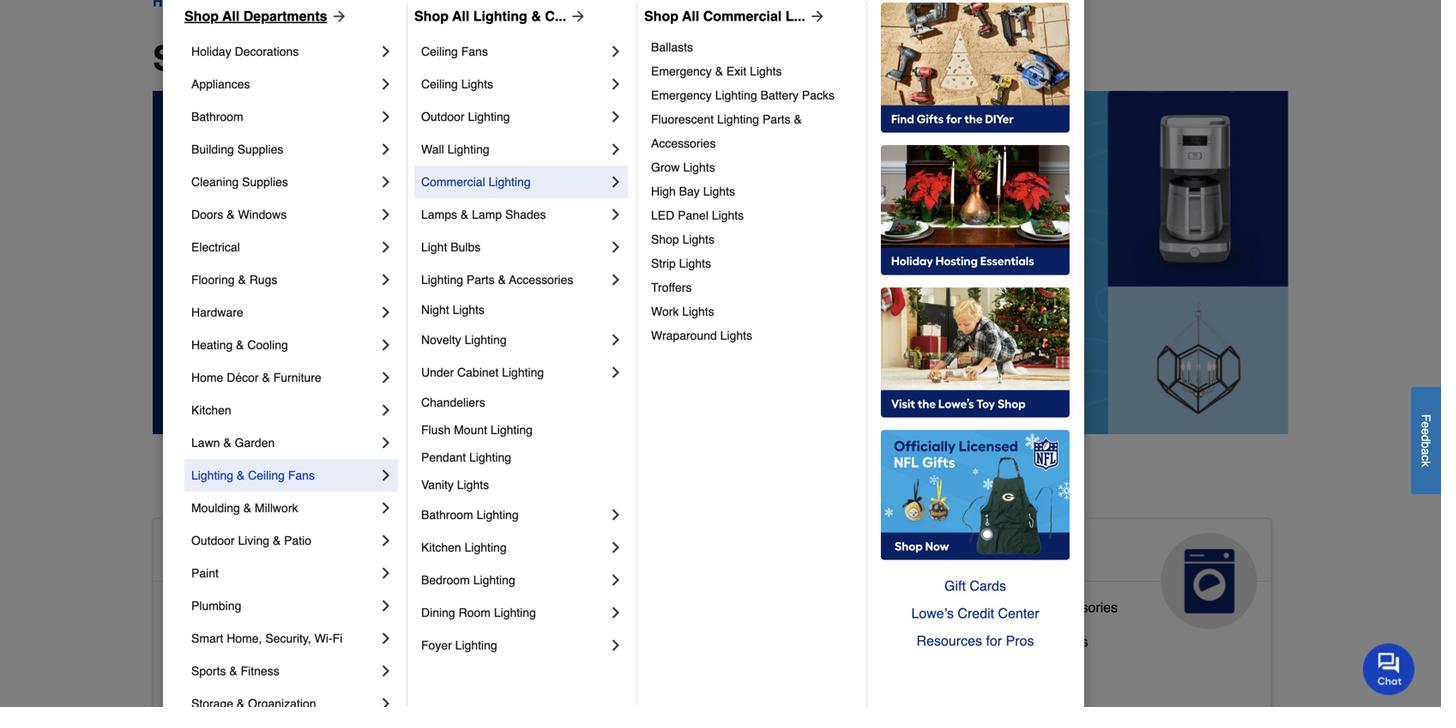 Task type: locate. For each thing, give the bounding box(es) containing it.
bulbs
[[451, 240, 481, 254]]

e up d
[[1420, 421, 1434, 428]]

parts for appliance parts & accessories
[[996, 599, 1028, 615]]

vanity
[[421, 478, 454, 492]]

emergency inside emergency lighting battery packs link
[[651, 88, 712, 102]]

heating
[[191, 338, 233, 352]]

1 horizontal spatial outdoor
[[421, 110, 465, 124]]

arrow right image inside "shop all departments" link
[[327, 8, 348, 25]]

0 vertical spatial pet
[[661, 540, 698, 567]]

2 vertical spatial bathroom
[[237, 599, 296, 615]]

night
[[421, 303, 449, 317]]

0 vertical spatial home
[[191, 371, 223, 384]]

ceiling down ceiling fans
[[421, 77, 458, 91]]

lights down pendant lighting
[[457, 478, 489, 492]]

ceiling
[[421, 45, 458, 58], [421, 77, 458, 91], [248, 469, 285, 482]]

chevron right image for lamps & lamp shades
[[608, 206, 625, 223]]

resources for pros
[[917, 633, 1035, 649]]

0 horizontal spatial shop
[[153, 39, 239, 78]]

& left c...
[[531, 8, 541, 24]]

ceiling for ceiling lights
[[421, 77, 458, 91]]

parts down cards
[[996, 599, 1028, 615]]

hardware link
[[191, 296, 378, 329]]

appliances up cards
[[932, 540, 1060, 567]]

0 vertical spatial bathroom
[[191, 110, 243, 124]]

rugs
[[249, 273, 278, 287]]

arrow right image inside shop all commercial l... link
[[806, 8, 826, 25]]

2 horizontal spatial shop
[[644, 8, 679, 24]]

pet inside the animal & pet care
[[661, 540, 698, 567]]

lights down work lights link
[[721, 329, 753, 342]]

chevron right image for electrical
[[378, 239, 395, 256]]

0 horizontal spatial kitchen
[[191, 403, 231, 417]]

lighting up ceiling fans link at the top of page
[[473, 8, 528, 24]]

1 vertical spatial appliances link
[[918, 519, 1272, 629]]

shop up ceiling fans
[[414, 8, 449, 24]]

lights inside wraparound lights link
[[721, 329, 753, 342]]

accessible inside "link"
[[167, 668, 233, 684]]

& up moulding & millwork
[[237, 469, 245, 482]]

flooring & rugs
[[191, 273, 278, 287]]

troffers link
[[651, 275, 855, 300]]

lighting parts & accessories
[[421, 273, 574, 287]]

electrical
[[191, 240, 240, 254]]

parts inside fluorescent lighting parts & accessories
[[763, 112, 791, 126]]

0 horizontal spatial accessories
[[509, 273, 574, 287]]

shop up strip
[[651, 233, 679, 246]]

wall lighting
[[421, 142, 490, 156]]

2 vertical spatial parts
[[996, 599, 1028, 615]]

flooring
[[191, 273, 235, 287]]

all for commercial
[[682, 8, 700, 24]]

chevron right image
[[378, 43, 395, 60], [608, 43, 625, 60], [608, 76, 625, 93], [378, 108, 395, 125], [608, 141, 625, 158], [378, 206, 395, 223], [378, 239, 395, 256], [608, 239, 625, 256], [378, 271, 395, 288], [608, 271, 625, 288], [378, 467, 395, 484], [608, 506, 625, 523], [608, 539, 625, 556], [378, 565, 395, 582], [608, 637, 625, 654], [378, 663, 395, 680]]

lights for grow lights
[[683, 160, 715, 174]]

lighting down emergency lighting battery packs at the top of the page
[[717, 112, 760, 126]]

1 emergency from the top
[[651, 64, 712, 78]]

doors & windows
[[191, 208, 287, 221]]

flooring & rugs link
[[191, 263, 378, 296]]

0 vertical spatial shop
[[153, 39, 239, 78]]

troffers
[[651, 281, 692, 294]]

accessible for accessible home
[[167, 540, 293, 567]]

beverage
[[932, 634, 991, 650]]

holiday hosting essentials. image
[[881, 145, 1070, 275]]

outdoor up the wall
[[421, 110, 465, 124]]

chevron right image for appliances
[[378, 76, 395, 93]]

lights up novelty lighting
[[453, 303, 485, 317]]

commercial up ballasts "link"
[[703, 8, 782, 24]]

2 vertical spatial accessories
[[1045, 599, 1118, 615]]

1 vertical spatial shop
[[651, 233, 679, 246]]

bedroom up dining
[[421, 573, 470, 587]]

smart home, security, wi-fi link
[[191, 622, 378, 655]]

0 horizontal spatial arrow right image
[[327, 8, 348, 25]]

all up ceiling fans
[[452, 8, 470, 24]]

accessible up the sports
[[167, 634, 233, 650]]

accessories
[[651, 136, 716, 150], [509, 273, 574, 287], [1045, 599, 1118, 615]]

shop for shop all commercial l...
[[644, 8, 679, 24]]

lights inside grow lights link
[[683, 160, 715, 174]]

accessible home image
[[397, 533, 493, 629]]

0 vertical spatial parts
[[763, 112, 791, 126]]

1 horizontal spatial pet
[[661, 540, 698, 567]]

shop all lighting & c...
[[414, 8, 567, 24]]

accessories up chillers
[[1045, 599, 1118, 615]]

commercial lighting link
[[421, 166, 608, 198]]

emergency down ballasts
[[651, 64, 712, 78]]

lights up wraparound lights
[[683, 305, 715, 318]]

kitchen up bedroom lighting
[[421, 541, 461, 554]]

3 shop from the left
[[644, 8, 679, 24]]

1 horizontal spatial parts
[[763, 112, 791, 126]]

0 horizontal spatial furniture
[[273, 371, 322, 384]]

0 horizontal spatial commercial
[[421, 175, 485, 189]]

supplies up cleaning supplies
[[237, 142, 284, 156]]

enjoy savings year-round. no matter what you're shopping for, find what you need at a great price. image
[[153, 91, 1289, 434]]

fans up ceiling lights at the left
[[461, 45, 488, 58]]

lights inside emergency & exit lights link
[[750, 64, 782, 78]]

0 vertical spatial fans
[[461, 45, 488, 58]]

all for lighting
[[452, 8, 470, 24]]

lighting up 'foyer lighting' link on the left bottom of the page
[[494, 606, 536, 620]]

lights inside work lights link
[[683, 305, 715, 318]]

fans up moulding & millwork link
[[288, 469, 315, 482]]

2 vertical spatial supplies
[[611, 627, 663, 643]]

lighting up kitchen lighting link at the bottom of page
[[477, 508, 519, 522]]

1 vertical spatial commercial
[[421, 175, 485, 189]]

1 vertical spatial bedroom
[[237, 634, 293, 650]]

gift
[[945, 578, 966, 594]]

all up holiday decorations
[[222, 8, 240, 24]]

emergency inside emergency & exit lights link
[[651, 64, 712, 78]]

0 vertical spatial outdoor
[[421, 110, 465, 124]]

chevron right image for moulding & millwork
[[378, 499, 395, 517]]

2 shop from the left
[[414, 8, 449, 24]]

1 shop from the left
[[185, 8, 219, 24]]

bathroom up smart home, security, wi-fi
[[237, 599, 296, 615]]

1 horizontal spatial bedroom
[[421, 573, 470, 587]]

shop all departments link
[[185, 6, 348, 27]]

shop for shop all lighting & c...
[[414, 8, 449, 24]]

accessories inside fluorescent lighting parts & accessories
[[651, 136, 716, 150]]

accessible down "moulding" on the bottom
[[167, 540, 293, 567]]

lighting up night
[[421, 273, 463, 287]]

1 horizontal spatial appliances link
[[918, 519, 1272, 629]]

garden
[[235, 436, 275, 450]]

1 vertical spatial fans
[[288, 469, 315, 482]]

1 horizontal spatial furniture
[[680, 661, 735, 677]]

& inside the animal & pet care
[[637, 540, 654, 567]]

1 horizontal spatial commercial
[[703, 8, 782, 24]]

lowe's
[[912, 605, 954, 621]]

& right doors
[[227, 208, 235, 221]]

bedroom
[[421, 573, 470, 587], [237, 634, 293, 650]]

parts down "battery"
[[763, 112, 791, 126]]

accessible up smart
[[167, 599, 233, 615]]

arrow right image
[[327, 8, 348, 25], [806, 8, 826, 25]]

0 vertical spatial kitchen
[[191, 403, 231, 417]]

0 vertical spatial ceiling
[[421, 45, 458, 58]]

ballasts link
[[651, 35, 855, 59]]

bathroom down vanity lights in the bottom of the page
[[421, 508, 473, 522]]

lights up shop lights link
[[712, 209, 744, 222]]

1 vertical spatial emergency
[[651, 88, 712, 102]]

1 vertical spatial outdoor
[[191, 534, 235, 548]]

& right houses,
[[667, 661, 676, 677]]

millwork
[[255, 501, 298, 515]]

accessible bedroom
[[167, 634, 293, 650]]

0 vertical spatial appliances
[[191, 77, 250, 91]]

& down "battery"
[[794, 112, 802, 126]]

chevron right image for kitchen lighting
[[608, 539, 625, 556]]

3 accessible from the top
[[167, 634, 233, 650]]

accessories for appliance parts & accessories
[[1045, 599, 1118, 615]]

supplies for cleaning supplies
[[242, 175, 288, 189]]

4 accessible from the top
[[167, 668, 233, 684]]

0 vertical spatial furniture
[[273, 371, 322, 384]]

building supplies link
[[191, 133, 378, 166]]

fans inside lighting & ceiling fans link
[[288, 469, 315, 482]]

shop down 'shop all departments'
[[153, 39, 239, 78]]

shop lights
[[651, 233, 715, 246]]

1 horizontal spatial kitchen
[[421, 541, 461, 554]]

lights down ballasts "link"
[[750, 64, 782, 78]]

accessories up grow lights
[[651, 136, 716, 150]]

departments for shop all departments
[[300, 39, 510, 78]]

shop up holiday
[[185, 8, 219, 24]]

parts down bulbs
[[467, 273, 495, 287]]

& right animal on the bottom of page
[[637, 540, 654, 567]]

parts
[[763, 112, 791, 126], [467, 273, 495, 287], [996, 599, 1028, 615]]

lights right 'bay'
[[703, 185, 736, 198]]

0 horizontal spatial parts
[[467, 273, 495, 287]]

2 horizontal spatial parts
[[996, 599, 1028, 615]]

supplies up houses,
[[611, 627, 663, 643]]

lights inside vanity lights link
[[457, 478, 489, 492]]

0 horizontal spatial fans
[[288, 469, 315, 482]]

lights down shop lights
[[679, 257, 711, 270]]

1 vertical spatial bathroom
[[421, 508, 473, 522]]

ceiling up ceiling lights at the left
[[421, 45, 458, 58]]

0 vertical spatial accessories
[[651, 136, 716, 150]]

shop all commercial l...
[[644, 8, 806, 24]]

lighting up lamps & lamp shades link
[[489, 175, 531, 189]]

2 vertical spatial ceiling
[[248, 469, 285, 482]]

ceiling up millwork
[[248, 469, 285, 482]]

emergency up "fluorescent"
[[651, 88, 712, 102]]

2 arrow right image from the left
[[806, 8, 826, 25]]

& up wine at the right bottom of the page
[[1032, 599, 1041, 615]]

furniture up kitchen link
[[273, 371, 322, 384]]

plumbing link
[[191, 590, 378, 622]]

animal & pet care image
[[779, 533, 875, 629]]

outdoor lighting
[[421, 110, 510, 124]]

arrow right image up 'shop all departments'
[[327, 8, 348, 25]]

& left cooling
[[236, 338, 244, 352]]

chevron right image
[[378, 76, 395, 93], [608, 108, 625, 125], [378, 141, 395, 158], [378, 173, 395, 191], [608, 173, 625, 191], [608, 206, 625, 223], [378, 304, 395, 321], [608, 331, 625, 348], [378, 336, 395, 354], [608, 364, 625, 381], [378, 369, 395, 386], [378, 402, 395, 419], [378, 434, 395, 451], [378, 499, 395, 517], [378, 532, 395, 549], [608, 572, 625, 589], [378, 597, 395, 614], [608, 604, 625, 621], [378, 630, 395, 647], [378, 695, 395, 707]]

supplies for building supplies
[[237, 142, 284, 156]]

shop for shop all departments
[[153, 39, 239, 78]]

shop inside shop lights link
[[651, 233, 679, 246]]

1 vertical spatial home
[[300, 540, 366, 567]]

all up ballasts
[[682, 8, 700, 24]]

lighting & ceiling fans link
[[191, 459, 378, 492]]

wi-
[[315, 632, 333, 645]]

1 horizontal spatial arrow right image
[[806, 8, 826, 25]]

1 accessible from the top
[[167, 540, 293, 567]]

1 horizontal spatial fans
[[461, 45, 488, 58]]

appliances image
[[1162, 533, 1258, 629]]

1 vertical spatial parts
[[467, 273, 495, 287]]

1 vertical spatial appliances
[[932, 540, 1060, 567]]

0 horizontal spatial pet
[[550, 661, 570, 677]]

1 vertical spatial departments
[[300, 39, 510, 78]]

furniture
[[273, 371, 322, 384], [680, 661, 735, 677]]

plumbing
[[191, 599, 241, 613]]

& right entry
[[273, 668, 282, 684]]

strip lights link
[[651, 251, 855, 275]]

chevron right image for commercial lighting
[[608, 173, 625, 191]]

0 vertical spatial departments
[[244, 8, 327, 24]]

2 vertical spatial home
[[286, 668, 322, 684]]

departments up outdoor lighting
[[300, 39, 510, 78]]

gift cards link
[[881, 572, 1070, 600]]

chevron right image for plumbing
[[378, 597, 395, 614]]

emergency & exit lights
[[651, 64, 782, 78]]

bay
[[679, 185, 700, 198]]

0 vertical spatial emergency
[[651, 64, 712, 78]]

c...
[[545, 8, 567, 24]]

furniture inside pet beds, houses, & furniture link
[[680, 661, 735, 677]]

accessible entry & home
[[167, 668, 322, 684]]

under
[[421, 366, 454, 379]]

vanity lights
[[421, 478, 489, 492]]

all
[[222, 8, 240, 24], [452, 8, 470, 24], [682, 8, 700, 24], [247, 39, 291, 78]]

lights inside strip lights link
[[679, 257, 711, 270]]

l...
[[786, 8, 806, 24]]

for
[[986, 633, 1002, 649]]

supplies up windows
[[242, 175, 288, 189]]

cleaning supplies link
[[191, 166, 378, 198]]

appliances link up chillers
[[918, 519, 1272, 629]]

smart home, security, wi-fi
[[191, 632, 343, 645]]

accessible entry & home link
[[167, 664, 322, 698]]

accessible home link
[[154, 519, 507, 629]]

& left pros
[[995, 634, 1004, 650]]

lamps & lamp shades link
[[421, 198, 608, 231]]

2 horizontal spatial accessories
[[1045, 599, 1118, 615]]

lights for ceiling lights
[[461, 77, 493, 91]]

lowe's credit center link
[[881, 600, 1070, 627]]

lawn & garden link
[[191, 427, 378, 459]]

departments up holiday decorations link
[[244, 8, 327, 24]]

accessories up the night lights link
[[509, 273, 574, 287]]

1 vertical spatial kitchen
[[421, 541, 461, 554]]

0 vertical spatial commercial
[[703, 8, 782, 24]]

lights down led panel lights
[[683, 233, 715, 246]]

chevron right image for paint
[[378, 565, 395, 582]]

0 horizontal spatial shop
[[185, 8, 219, 24]]

1 vertical spatial accessories
[[509, 273, 574, 287]]

kitchen for kitchen lighting
[[421, 541, 461, 554]]

pendant lighting link
[[421, 444, 625, 471]]

2 emergency from the top
[[651, 88, 712, 102]]

home inside "link"
[[286, 668, 322, 684]]

décor
[[227, 371, 259, 384]]

0 vertical spatial supplies
[[237, 142, 284, 156]]

lights up outdoor lighting
[[461, 77, 493, 91]]

accessible for accessible bedroom
[[167, 634, 233, 650]]

chevron right image for outdoor lighting
[[608, 108, 625, 125]]

foyer lighting link
[[421, 629, 608, 662]]

kitchen up "lawn"
[[191, 403, 231, 417]]

outdoor down "moulding" on the bottom
[[191, 534, 235, 548]]

sports & fitness
[[191, 664, 280, 678]]

bathroom up building
[[191, 110, 243, 124]]

novelty lighting link
[[421, 324, 608, 356]]

shop up ballasts
[[644, 8, 679, 24]]

bedroom up fitness
[[237, 634, 293, 650]]

arrow right image up ballasts "link"
[[806, 8, 826, 25]]

e up b
[[1420, 428, 1434, 435]]

lights inside shop lights link
[[683, 233, 715, 246]]

decorations
[[235, 45, 299, 58]]

chevron right image for ceiling fans
[[608, 43, 625, 60]]

appliances down holiday
[[191, 77, 250, 91]]

pet
[[661, 540, 698, 567], [550, 661, 570, 677]]

1 horizontal spatial accessories
[[651, 136, 716, 150]]

chevron right image for cleaning supplies
[[378, 173, 395, 191]]

chevron right image for novelty lighting
[[608, 331, 625, 348]]

1 vertical spatial supplies
[[242, 175, 288, 189]]

led panel lights link
[[651, 203, 855, 227]]

furniture right houses,
[[680, 661, 735, 677]]

lighting up dining room lighting
[[473, 573, 516, 587]]

0 horizontal spatial outdoor
[[191, 534, 235, 548]]

2 accessible from the top
[[167, 599, 233, 615]]

kitchen for kitchen
[[191, 403, 231, 417]]

lights inside led panel lights link
[[712, 209, 744, 222]]

outdoor living & patio
[[191, 534, 312, 548]]

1 vertical spatial ceiling
[[421, 77, 458, 91]]

1 horizontal spatial shop
[[414, 8, 449, 24]]

0 horizontal spatial appliances link
[[191, 68, 378, 100]]

appliances link down decorations
[[191, 68, 378, 100]]

1 arrow right image from the left
[[327, 8, 348, 25]]

lights inside high bay lights 'link'
[[703, 185, 736, 198]]

1 horizontal spatial shop
[[651, 233, 679, 246]]

cards
[[970, 578, 1007, 594]]

all down "shop all departments" link
[[247, 39, 291, 78]]

fans
[[461, 45, 488, 58], [288, 469, 315, 482]]

lights inside the night lights link
[[453, 303, 485, 317]]

chevron right image for lighting parts & accessories
[[608, 271, 625, 288]]

chevron right image for kitchen
[[378, 402, 395, 419]]

commercial down wall lighting at the top left of page
[[421, 175, 485, 189]]

bathroom
[[191, 110, 243, 124], [421, 508, 473, 522], [237, 599, 296, 615]]

& inside "link"
[[273, 668, 282, 684]]

accessible down smart
[[167, 668, 233, 684]]

heating & cooling link
[[191, 329, 378, 361]]

officially licensed n f l gifts. shop now. image
[[881, 430, 1070, 560]]

lighting & ceiling fans
[[191, 469, 315, 482]]

1 vertical spatial furniture
[[680, 661, 735, 677]]

lights up high bay lights
[[683, 160, 715, 174]]

& left millwork
[[243, 501, 251, 515]]

& inside fluorescent lighting parts & accessories
[[794, 112, 802, 126]]

arrow right image for shop all commercial l...
[[806, 8, 826, 25]]

lights inside ceiling lights link
[[461, 77, 493, 91]]



Task type: vqa. For each thing, say whether or not it's contained in the screenshot.
Shop
yes



Task type: describe. For each thing, give the bounding box(es) containing it.
arrow right image for shop all departments
[[327, 8, 348, 25]]

holiday
[[191, 45, 231, 58]]

beds,
[[574, 661, 609, 677]]

outdoor for outdoor living & patio
[[191, 534, 235, 548]]

wraparound lights link
[[651, 324, 855, 348]]

chevron right image for home décor & furniture
[[378, 369, 395, 386]]

2 e from the top
[[1420, 428, 1434, 435]]

& left exit
[[715, 64, 723, 78]]

sports
[[191, 664, 226, 678]]

find gifts for the diyer. image
[[881, 3, 1070, 133]]

shop for shop all departments
[[185, 8, 219, 24]]

chevron right image for building supplies
[[378, 141, 395, 158]]

accessible for accessible bathroom
[[167, 599, 233, 615]]

paint link
[[191, 557, 378, 590]]

chevron right image for outdoor living & patio
[[378, 532, 395, 549]]

& left rugs
[[238, 273, 246, 287]]

0 horizontal spatial appliances
[[191, 77, 250, 91]]

windows
[[238, 208, 287, 221]]

dining room lighting link
[[421, 596, 608, 629]]

livestock supplies link
[[550, 623, 663, 657]]

shop lights link
[[651, 227, 855, 251]]

k
[[1420, 461, 1434, 467]]

animal & pet care
[[550, 540, 698, 595]]

accessible bedroom link
[[167, 630, 293, 664]]

novelty
[[421, 333, 461, 347]]

bathroom for bathroom lighting
[[421, 508, 473, 522]]

wraparound lights
[[651, 329, 753, 342]]

lighting down the chandeliers link
[[491, 423, 533, 437]]

lighting up under cabinet lighting
[[465, 333, 507, 347]]

bathroom link
[[191, 100, 378, 133]]

electrical link
[[191, 231, 378, 263]]

accessible home
[[167, 540, 366, 567]]

packs
[[802, 88, 835, 102]]

chat invite button image
[[1364, 643, 1416, 695]]

1 horizontal spatial appliances
[[932, 540, 1060, 567]]

home décor & furniture link
[[191, 361, 378, 394]]

arrow right image
[[567, 8, 587, 25]]

wine
[[1008, 634, 1039, 650]]

chevron right image for lighting & ceiling fans
[[378, 467, 395, 484]]

shades
[[506, 208, 546, 221]]

grow lights
[[651, 160, 715, 174]]

bedroom lighting link
[[421, 564, 608, 596]]

livestock
[[550, 627, 607, 643]]

& left lamp
[[461, 208, 469, 221]]

chevron right image for lawn & garden
[[378, 434, 395, 451]]

home décor & furniture
[[191, 371, 322, 384]]

lighting parts & accessories link
[[421, 263, 608, 296]]

kitchen link
[[191, 394, 378, 427]]

lights for night lights
[[453, 303, 485, 317]]

vanity lights link
[[421, 471, 625, 499]]

1 e from the top
[[1420, 421, 1434, 428]]

chevron right image for ceiling lights
[[608, 76, 625, 93]]

& right décor
[[262, 371, 270, 384]]

shop all lighting & c... link
[[414, 6, 587, 27]]

patio
[[284, 534, 312, 548]]

fluorescent
[[651, 112, 714, 126]]

lighting down flush mount lighting
[[469, 451, 512, 464]]

lawn & garden
[[191, 436, 275, 450]]

chevron right image for sports & fitness
[[378, 663, 395, 680]]

lights for vanity lights
[[457, 478, 489, 492]]

flush
[[421, 423, 451, 437]]

chevron right image for flooring & rugs
[[378, 271, 395, 288]]

novelty lighting
[[421, 333, 507, 347]]

supplies for livestock supplies
[[611, 627, 663, 643]]

shop all departments
[[185, 8, 327, 24]]

accessible bathroom
[[167, 599, 296, 615]]

pet beds, houses, & furniture link
[[550, 657, 735, 692]]

lighting down outdoor lighting
[[448, 142, 490, 156]]

lighting down bathroom lighting
[[465, 541, 507, 554]]

light bulbs
[[421, 240, 481, 254]]

night lights link
[[421, 296, 625, 324]]

cabinet
[[457, 366, 499, 379]]

lighting down exit
[[715, 88, 758, 102]]

lights for work lights
[[683, 305, 715, 318]]

ceiling for ceiling fans
[[421, 45, 458, 58]]

fluorescent lighting parts & accessories
[[651, 112, 805, 150]]

work lights link
[[651, 300, 855, 324]]

dining room lighting
[[421, 606, 536, 620]]

all for departments
[[222, 8, 240, 24]]

f
[[1420, 414, 1434, 421]]

1 vertical spatial pet
[[550, 661, 570, 677]]

lights for strip lights
[[679, 257, 711, 270]]

under cabinet lighting
[[421, 366, 544, 379]]

home,
[[227, 632, 262, 645]]

chevron right image for under cabinet lighting
[[608, 364, 625, 381]]

moulding
[[191, 501, 240, 515]]

smart
[[191, 632, 223, 645]]

bathroom for bathroom
[[191, 110, 243, 124]]

lighting down room
[[455, 638, 498, 652]]

chevron right image for smart home, security, wi-fi
[[378, 630, 395, 647]]

lighting inside fluorescent lighting parts & accessories
[[717, 112, 760, 126]]

0 vertical spatial appliances link
[[191, 68, 378, 100]]

shop for shop lights
[[651, 233, 679, 246]]

animal & pet care link
[[536, 519, 889, 629]]

beverage & wine chillers
[[932, 634, 1089, 650]]

emergency for emergency & exit lights
[[651, 64, 712, 78]]

chevron right image for doors & windows
[[378, 206, 395, 223]]

fluorescent lighting parts & accessories link
[[651, 107, 855, 155]]

doors
[[191, 208, 223, 221]]

fans inside ceiling fans link
[[461, 45, 488, 58]]

chevron right image for light bulbs
[[608, 239, 625, 256]]

d
[[1420, 435, 1434, 442]]

credit
[[958, 605, 995, 621]]

a
[[1420, 448, 1434, 455]]

pet beds, houses, & furniture
[[550, 661, 735, 677]]

light
[[421, 240, 447, 254]]

& down light bulbs link
[[498, 273, 506, 287]]

visit the lowe's toy shop. image
[[881, 287, 1070, 418]]

accessible for accessible entry & home
[[167, 668, 233, 684]]

lighting up the chandeliers link
[[502, 366, 544, 379]]

livestock supplies
[[550, 627, 663, 643]]

0 horizontal spatial bedroom
[[237, 634, 293, 650]]

fitness
[[241, 664, 280, 678]]

mount
[[454, 423, 487, 437]]

chevron right image for holiday decorations
[[378, 43, 395, 60]]

wraparound
[[651, 329, 717, 342]]

& left patio
[[273, 534, 281, 548]]

chevron right image for wall lighting
[[608, 141, 625, 158]]

parts for lighting parts & accessories
[[467, 273, 495, 287]]

kitchen lighting
[[421, 541, 507, 554]]

led panel lights
[[651, 209, 744, 222]]

chevron right image for bedroom lighting
[[608, 572, 625, 589]]

sports & fitness link
[[191, 655, 378, 687]]

chandeliers link
[[421, 389, 625, 416]]

hardware
[[191, 306, 243, 319]]

chevron right image for bathroom
[[378, 108, 395, 125]]

ceiling fans
[[421, 45, 488, 58]]

chevron right image for bathroom lighting
[[608, 506, 625, 523]]

furniture inside home décor & furniture link
[[273, 371, 322, 384]]

departments for shop all departments
[[244, 8, 327, 24]]

& right "lawn"
[[223, 436, 231, 450]]

bedroom lighting
[[421, 573, 516, 587]]

battery
[[761, 88, 799, 102]]

outdoor for outdoor lighting
[[421, 110, 465, 124]]

center
[[999, 605, 1040, 621]]

dining
[[421, 606, 455, 620]]

emergency for emergency lighting battery packs
[[651, 88, 712, 102]]

lighting up "moulding" on the bottom
[[191, 469, 233, 482]]

room
[[459, 606, 491, 620]]

lights for shop lights
[[683, 233, 715, 246]]

chevron right image for dining room lighting
[[608, 604, 625, 621]]

foyer lighting
[[421, 638, 498, 652]]

night lights
[[421, 303, 485, 317]]

appliance parts & accessories link
[[932, 596, 1118, 630]]

wall
[[421, 142, 444, 156]]

building supplies
[[191, 142, 284, 156]]

ballasts
[[651, 40, 693, 54]]

accessories for lighting parts & accessories
[[509, 273, 574, 287]]

chevron right image for heating & cooling
[[378, 336, 395, 354]]

chevron right image for foyer lighting
[[608, 637, 625, 654]]

chevron right image for hardware
[[378, 304, 395, 321]]

cleaning
[[191, 175, 239, 189]]

lights for wraparound lights
[[721, 329, 753, 342]]

lighting down ceiling lights link
[[468, 110, 510, 124]]

gift cards
[[945, 578, 1007, 594]]

outdoor living & patio link
[[191, 524, 378, 557]]

shop all commercial l... link
[[644, 6, 826, 27]]

0 vertical spatial bedroom
[[421, 573, 470, 587]]

& down accessible bedroom link
[[229, 664, 237, 678]]



